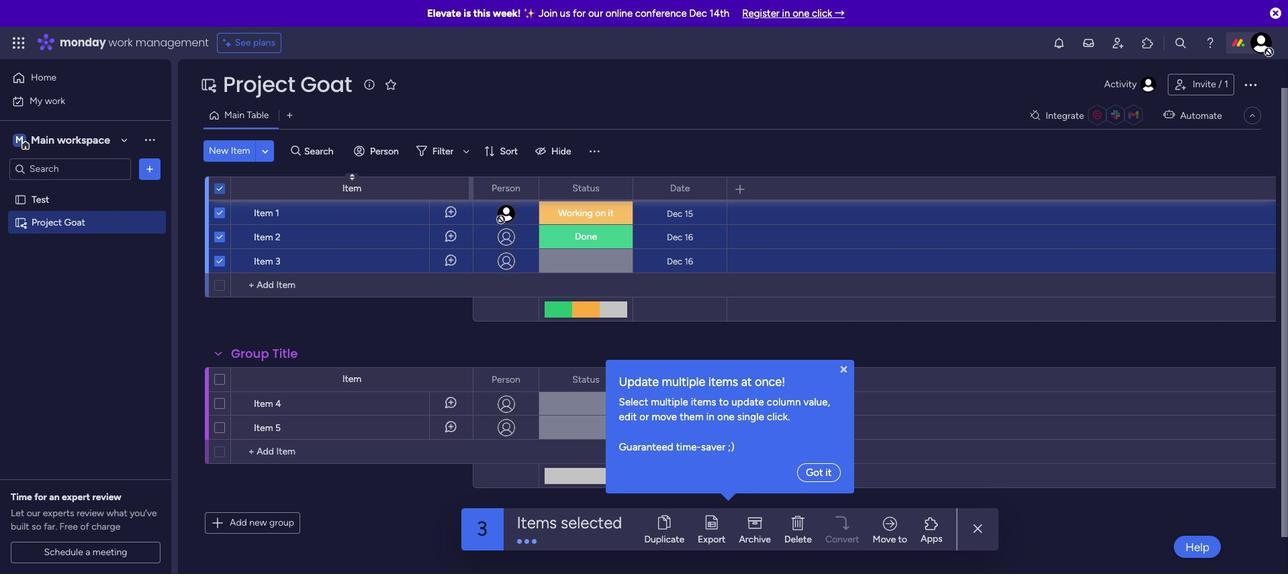 Task type: describe. For each thing, give the bounding box(es) containing it.
click
[[812, 7, 833, 19]]

sort desc image
[[350, 173, 355, 181]]

hide
[[552, 145, 572, 157]]

main table
[[224, 110, 269, 121]]

my work button
[[8, 90, 144, 112]]

14th
[[710, 7, 730, 19]]

a
[[85, 547, 90, 558]]

column
[[767, 396, 801, 408]]

item 2
[[254, 232, 281, 243]]

workspace options image
[[143, 133, 157, 147]]

working
[[558, 208, 593, 219]]

3 date from the top
[[670, 374, 690, 385]]

sort asc image
[[350, 173, 355, 181]]

group title for group title field associated with options icon associated with status
[[231, 155, 298, 171]]

conference
[[636, 7, 687, 19]]

integrate
[[1046, 110, 1085, 121]]

an
[[49, 492, 60, 503]]

0 vertical spatial shareable board image
[[200, 77, 216, 93]]

move
[[873, 534, 896, 545]]

2
[[276, 232, 281, 243]]

archive
[[739, 534, 771, 545]]

main for main table
[[224, 110, 245, 121]]

expert
[[62, 492, 90, 503]]

new
[[249, 517, 267, 529]]

item 1
[[254, 208, 279, 219]]

0 vertical spatial review
[[92, 492, 122, 503]]

update
[[732, 396, 765, 408]]

brad klo image
[[1251, 32, 1273, 54]]

click.
[[767, 411, 791, 423]]

invite
[[1193, 79, 1217, 90]]

+ Add Item text field
[[238, 444, 467, 460]]

0 vertical spatial one
[[793, 7, 810, 19]]

selected
[[561, 513, 622, 533]]

search everything image
[[1175, 36, 1188, 50]]

options image for date
[[708, 177, 718, 200]]

person button
[[349, 140, 407, 162]]

what
[[107, 508, 127, 519]]

person for 3rd the person "field"
[[492, 374, 521, 385]]

1 vertical spatial 3
[[477, 517, 488, 542]]

at
[[742, 375, 752, 389]]

activity
[[1105, 79, 1138, 90]]

week!
[[493, 7, 521, 19]]

main table button
[[204, 105, 279, 126]]

schedule a meeting
[[44, 547, 127, 558]]

1 vertical spatial review
[[77, 508, 104, 519]]

duplicate
[[645, 534, 685, 545]]

work for my
[[45, 95, 65, 107]]

2 status from the top
[[573, 183, 600, 195]]

main workspace
[[31, 133, 110, 146]]

my work
[[30, 95, 65, 107]]

help
[[1186, 541, 1210, 554]]

0 vertical spatial 3
[[276, 256, 281, 267]]

hide button
[[530, 140, 580, 162]]

1 horizontal spatial to
[[899, 534, 908, 545]]

items
[[517, 513, 557, 533]]

register in one click →
[[743, 7, 845, 19]]

dec 15
[[667, 209, 694, 219]]

+ Add Item text field
[[238, 278, 467, 294]]

item 5
[[254, 423, 281, 434]]

3 person field from the top
[[489, 373, 524, 387]]

0 vertical spatial goat
[[301, 69, 352, 99]]

far.
[[44, 521, 57, 533]]

1 inside button
[[1225, 79, 1229, 90]]

monday
[[60, 35, 106, 50]]

us
[[560, 7, 571, 19]]

charge
[[92, 521, 121, 533]]

register in one click → link
[[743, 7, 845, 19]]

so
[[32, 521, 41, 533]]

11
[[686, 423, 693, 433]]

select product image
[[12, 36, 26, 50]]

got it
[[806, 467, 832, 479]]

item 4
[[254, 398, 281, 410]]

move to
[[873, 534, 908, 545]]

to inside select multiple items to update column value, edit or move them in one single click.
[[719, 396, 729, 408]]

→
[[835, 7, 845, 19]]

;)
[[729, 441, 735, 454]]

you've
[[130, 508, 157, 519]]

inbox image
[[1083, 36, 1096, 50]]

dapulse integrations image
[[1031, 111, 1041, 121]]

add
[[230, 517, 247, 529]]

got
[[806, 467, 824, 479]]

autopilot image
[[1164, 106, 1176, 123]]

item inside button
[[231, 145, 250, 157]]

our inside time for an expert review let our experts review what you've built so far. free of charge
[[27, 508, 41, 519]]

person field for 3rd status field from the bottom of the page
[[489, 181, 524, 196]]

meeting
[[93, 547, 127, 558]]

free
[[59, 521, 78, 533]]

add new group
[[230, 517, 294, 529]]

items for at
[[709, 375, 739, 389]]

built
[[11, 521, 29, 533]]

1 vertical spatial shareable board image
[[14, 216, 27, 229]]

collapse board header image
[[1248, 110, 1259, 121]]

online
[[606, 7, 633, 19]]

them
[[680, 411, 704, 423]]

join
[[539, 7, 558, 19]]

done
[[575, 231, 597, 243]]

workspace selection element
[[13, 132, 112, 150]]

value,
[[804, 396, 831, 408]]

group
[[269, 517, 294, 529]]

new item
[[209, 145, 250, 157]]

multiple for select
[[651, 396, 689, 408]]

m
[[15, 134, 23, 145]]

group title field for options icon associated with status
[[228, 155, 301, 172]]

is
[[464, 7, 471, 19]]

elevate
[[427, 7, 461, 19]]

3 status from the top
[[573, 374, 600, 385]]

home
[[31, 72, 57, 83]]

v2 search image
[[291, 144, 301, 159]]

person field for 2nd status field from the bottom of the page
[[489, 182, 524, 197]]

Search in workspace field
[[28, 161, 112, 177]]

apps image
[[1142, 36, 1155, 50]]

18
[[685, 399, 694, 410]]

public board image
[[14, 193, 27, 206]]

delete
[[785, 534, 812, 545]]

person inside 'popup button'
[[370, 145, 399, 157]]

update multiple items at once!
[[619, 375, 786, 389]]

invite / 1 button
[[1169, 74, 1235, 95]]

management
[[136, 35, 209, 50]]

angle down image
[[262, 146, 269, 156]]



Task type: locate. For each thing, give the bounding box(es) containing it.
review up "what"
[[92, 492, 122, 503]]

main left table
[[224, 110, 245, 121]]

review up of on the bottom left of the page
[[77, 508, 104, 519]]

it right got
[[826, 467, 832, 479]]

person
[[370, 145, 399, 157], [492, 182, 521, 194], [492, 183, 521, 195], [492, 374, 521, 385]]

1 horizontal spatial main
[[224, 110, 245, 121]]

1 horizontal spatial in
[[783, 7, 791, 19]]

1 vertical spatial it
[[826, 467, 832, 479]]

1
[[1225, 79, 1229, 90], [276, 208, 279, 219]]

1 right /
[[1225, 79, 1229, 90]]

work right my
[[45, 95, 65, 107]]

select multiple items to update column value, edit or move them in one single click.
[[619, 396, 831, 423]]

options image
[[143, 162, 157, 176], [520, 177, 530, 200]]

edit
[[619, 411, 637, 423]]

sort button
[[479, 140, 526, 162]]

1 vertical spatial work
[[45, 95, 65, 107]]

Date field
[[667, 181, 694, 196], [667, 182, 694, 197], [667, 373, 694, 387]]

2 date field from the top
[[667, 182, 694, 197]]

3 down 2
[[276, 256, 281, 267]]

1 horizontal spatial goat
[[301, 69, 352, 99]]

saver
[[702, 441, 726, 454]]

1 vertical spatial to
[[899, 534, 908, 545]]

for inside time for an expert review let our experts review what you've built so far. free of charge
[[34, 492, 47, 503]]

time
[[11, 492, 32, 503]]

1 16 from the top
[[685, 232, 693, 242]]

project up table
[[223, 69, 295, 99]]

5
[[276, 423, 281, 434]]

new
[[209, 145, 229, 157]]

to right "move"
[[899, 534, 908, 545]]

group for group title field associated with options icon associated with status
[[231, 155, 269, 171]]

options image
[[1243, 77, 1259, 93], [614, 177, 624, 200], [708, 177, 718, 200], [520, 369, 530, 391]]

2 status field from the top
[[569, 182, 603, 197]]

1 date field from the top
[[667, 181, 694, 196]]

Project Goat field
[[220, 69, 356, 99]]

0 vertical spatial items
[[709, 375, 739, 389]]

my
[[30, 95, 42, 107]]

1 vertical spatial project
[[32, 217, 62, 228]]

1 horizontal spatial for
[[573, 7, 586, 19]]

items selected
[[517, 513, 622, 533]]

1 horizontal spatial options image
[[520, 177, 530, 200]]

on
[[595, 208, 606, 219]]

project inside list box
[[32, 217, 62, 228]]

1 vertical spatial our
[[27, 508, 41, 519]]

for left an
[[34, 492, 47, 503]]

/
[[1219, 79, 1223, 90]]

date for 2nd status field from the bottom of the page
[[670, 183, 690, 195]]

our up so
[[27, 508, 41, 519]]

items inside select multiple items to update column value, edit or move them in one single click.
[[691, 396, 717, 408]]

guaranteed time-saver ;)
[[619, 441, 735, 454]]

main for main workspace
[[31, 133, 54, 146]]

group title field for options icon for person
[[228, 345, 301, 363]]

Group Title field
[[228, 155, 301, 172], [228, 155, 301, 172], [228, 345, 301, 363]]

1 vertical spatial in
[[707, 411, 715, 423]]

1 status from the top
[[573, 182, 600, 194]]

this
[[474, 7, 491, 19]]

person for the person "field" related to 3rd status field from the bottom of the page
[[492, 182, 521, 194]]

date field for 2nd status field from the bottom of the page
[[667, 182, 694, 197]]

items up 'them'
[[691, 396, 717, 408]]

see
[[235, 37, 251, 48]]

Search field
[[301, 142, 341, 161]]

1 vertical spatial for
[[34, 492, 47, 503]]

title for group title field associated with options icon associated with status
[[272, 155, 298, 171]]

1 vertical spatial main
[[31, 133, 54, 146]]

1 vertical spatial dec 16
[[667, 256, 693, 266]]

new item button
[[204, 140, 256, 162]]

dec
[[690, 7, 708, 19], [667, 209, 683, 219], [667, 232, 683, 242], [667, 256, 683, 266], [667, 399, 683, 410], [668, 423, 683, 433]]

working on it
[[558, 208, 614, 219]]

1 horizontal spatial work
[[109, 35, 133, 50]]

workspace image
[[13, 133, 26, 147]]

3 status field from the top
[[569, 373, 603, 387]]

work right monday
[[109, 35, 133, 50]]

add to favorites image
[[384, 78, 398, 91]]

0 horizontal spatial shareable board image
[[14, 216, 27, 229]]

1 horizontal spatial 1
[[1225, 79, 1229, 90]]

test
[[32, 194, 49, 205]]

work
[[109, 35, 133, 50], [45, 95, 65, 107]]

16
[[685, 232, 693, 242], [685, 256, 693, 266]]

it right on
[[608, 208, 614, 219]]

filter button
[[411, 140, 475, 162]]

1 vertical spatial one
[[718, 411, 735, 423]]

title for group title field for options icon for person
[[272, 345, 298, 362]]

2 16 from the top
[[685, 256, 693, 266]]

main right workspace icon
[[31, 133, 54, 146]]

work inside button
[[45, 95, 65, 107]]

add view image
[[287, 111, 293, 121]]

apps
[[921, 534, 943, 545]]

0 vertical spatial for
[[573, 7, 586, 19]]

arrow down image
[[459, 143, 475, 159]]

goat
[[301, 69, 352, 99], [64, 217, 85, 228]]

in right 'them'
[[707, 411, 715, 423]]

main inside "button"
[[224, 110, 245, 121]]

0 vertical spatial project goat
[[223, 69, 352, 99]]

add new group button
[[205, 513, 300, 534]]

convert
[[826, 534, 860, 545]]

project down test
[[32, 217, 62, 228]]

0 vertical spatial 16
[[685, 232, 693, 242]]

list box
[[0, 185, 171, 415]]

0 vertical spatial it
[[608, 208, 614, 219]]

dec 18
[[667, 399, 694, 410]]

2 dec 16 from the top
[[667, 256, 693, 266]]

one left single
[[718, 411, 735, 423]]

see plans
[[235, 37, 276, 48]]

0 horizontal spatial 3
[[276, 256, 281, 267]]

let
[[11, 508, 24, 519]]

items left at
[[709, 375, 739, 389]]

0 horizontal spatial work
[[45, 95, 65, 107]]

0 horizontal spatial for
[[34, 492, 47, 503]]

1 vertical spatial project goat
[[32, 217, 85, 228]]

date field for 3rd status field from the bottom of the page
[[667, 181, 694, 196]]

time-
[[676, 441, 702, 454]]

our left online
[[589, 7, 603, 19]]

person for the person "field" corresponding to 2nd status field from the bottom of the page
[[492, 183, 521, 195]]

invite / 1
[[1193, 79, 1229, 90]]

1 vertical spatial items
[[691, 396, 717, 408]]

0 horizontal spatial goat
[[64, 217, 85, 228]]

project goat down test
[[32, 217, 85, 228]]

multiple inside select multiple items to update column value, edit or move them in one single click.
[[651, 396, 689, 408]]

filter
[[433, 145, 454, 157]]

group
[[231, 155, 269, 171], [231, 155, 269, 171], [231, 345, 269, 362]]

export
[[698, 534, 726, 545]]

options image down workspace options icon
[[143, 162, 157, 176]]

✨
[[524, 7, 536, 19]]

workspace
[[57, 133, 110, 146]]

2 date from the top
[[670, 183, 690, 195]]

experts
[[43, 508, 74, 519]]

activity button
[[1100, 74, 1163, 95]]

0 vertical spatial project
[[223, 69, 295, 99]]

work for monday
[[109, 35, 133, 50]]

1 horizontal spatial project goat
[[223, 69, 352, 99]]

1 horizontal spatial shareable board image
[[200, 77, 216, 93]]

1 status field from the top
[[569, 181, 603, 196]]

options image down sort popup button
[[520, 177, 530, 200]]

0 horizontal spatial it
[[608, 208, 614, 219]]

date for 3rd status field from the bottom of the page
[[670, 182, 690, 194]]

1 vertical spatial multiple
[[651, 396, 689, 408]]

time for an expert review let our experts review what you've built so far. free of charge
[[11, 492, 157, 533]]

list box containing test
[[0, 185, 171, 415]]

items
[[709, 375, 739, 389], [691, 396, 717, 408]]

multiple up move
[[651, 396, 689, 408]]

0 vertical spatial multiple
[[662, 375, 706, 389]]

1 vertical spatial 16
[[685, 256, 693, 266]]

shareable board image up the main table "button"
[[200, 77, 216, 93]]

project
[[223, 69, 295, 99], [32, 217, 62, 228]]

3 date field from the top
[[667, 373, 694, 387]]

goat left show board description image
[[301, 69, 352, 99]]

got it link
[[798, 463, 841, 482]]

show board description image
[[362, 78, 378, 91]]

multiple up dec 18 at bottom right
[[662, 375, 706, 389]]

project goat up add view icon
[[223, 69, 352, 99]]

plans
[[253, 37, 276, 48]]

3 left items
[[477, 517, 488, 542]]

0 horizontal spatial project
[[32, 217, 62, 228]]

1 horizontal spatial one
[[793, 7, 810, 19]]

for right us
[[573, 7, 586, 19]]

group title for group title field for options icon for person
[[231, 345, 298, 362]]

goat down search in workspace field
[[64, 217, 85, 228]]

item
[[231, 145, 250, 157], [342, 183, 362, 194], [342, 183, 362, 194], [254, 208, 273, 219], [254, 232, 273, 243], [254, 256, 273, 267], [342, 374, 362, 385], [254, 398, 273, 410], [254, 423, 273, 434]]

invite members image
[[1112, 36, 1126, 50]]

multiple for update
[[662, 375, 706, 389]]

0 horizontal spatial main
[[31, 133, 54, 146]]

0 horizontal spatial in
[[707, 411, 715, 423]]

1 horizontal spatial project
[[223, 69, 295, 99]]

guaranteed
[[619, 441, 674, 454]]

1 person field from the top
[[489, 181, 524, 196]]

1 dec 16 from the top
[[667, 232, 693, 242]]

0 horizontal spatial 1
[[276, 208, 279, 219]]

1 date from the top
[[670, 182, 690, 194]]

schedule a meeting button
[[11, 542, 161, 564]]

group title
[[231, 155, 298, 171], [231, 155, 298, 171], [231, 345, 298, 362]]

1 vertical spatial goat
[[64, 217, 85, 228]]

register
[[743, 7, 780, 19]]

items for to
[[691, 396, 717, 408]]

0 vertical spatial work
[[109, 35, 133, 50]]

Status field
[[569, 181, 603, 196], [569, 182, 603, 197], [569, 373, 603, 387]]

one left click
[[793, 7, 810, 19]]

0 horizontal spatial options image
[[143, 162, 157, 176]]

date
[[670, 182, 690, 194], [670, 183, 690, 195], [670, 374, 690, 385]]

one inside select multiple items to update column value, edit or move them in one single click.
[[718, 411, 735, 423]]

shareable board image
[[200, 77, 216, 93], [14, 216, 27, 229]]

0 vertical spatial our
[[589, 7, 603, 19]]

0 vertical spatial dec 16
[[667, 232, 693, 242]]

2 person field from the top
[[489, 182, 524, 197]]

0 vertical spatial to
[[719, 396, 729, 408]]

0 horizontal spatial to
[[719, 396, 729, 408]]

dec 16
[[667, 232, 693, 242], [667, 256, 693, 266]]

0 vertical spatial 1
[[1225, 79, 1229, 90]]

0 vertical spatial main
[[224, 110, 245, 121]]

or
[[640, 411, 649, 423]]

move
[[652, 411, 678, 423]]

main inside workspace selection element
[[31, 133, 54, 146]]

one
[[793, 7, 810, 19], [718, 411, 735, 423]]

home button
[[8, 67, 144, 89]]

1 horizontal spatial our
[[589, 7, 603, 19]]

in inside select multiple items to update column value, edit or move them in one single click.
[[707, 411, 715, 423]]

1 horizontal spatial 3
[[477, 517, 488, 542]]

0 vertical spatial options image
[[143, 162, 157, 176]]

Person field
[[489, 181, 524, 196], [489, 182, 524, 197], [489, 373, 524, 387]]

schedule
[[44, 547, 83, 558]]

1 up 2
[[276, 208, 279, 219]]

help image
[[1204, 36, 1218, 50]]

0 horizontal spatial one
[[718, 411, 735, 423]]

1 vertical spatial 1
[[276, 208, 279, 219]]

0 horizontal spatial project goat
[[32, 217, 85, 228]]

1 horizontal spatial it
[[826, 467, 832, 479]]

it
[[608, 208, 614, 219], [826, 467, 832, 479]]

automate
[[1181, 110, 1223, 121]]

group for group title field for options icon for person
[[231, 345, 269, 362]]

update
[[619, 375, 659, 389]]

0 vertical spatial in
[[783, 7, 791, 19]]

menu image
[[588, 144, 601, 158]]

goat inside list box
[[64, 217, 85, 228]]

item 3
[[254, 256, 281, 267]]

of
[[80, 521, 89, 533]]

1 vertical spatial options image
[[520, 177, 530, 200]]

in right register
[[783, 7, 791, 19]]

options image for person
[[520, 369, 530, 391]]

dec 11
[[668, 423, 693, 433]]

to left the update
[[719, 396, 729, 408]]

table
[[247, 110, 269, 121]]

project goat
[[223, 69, 352, 99], [32, 217, 85, 228]]

notifications image
[[1053, 36, 1066, 50]]

0 horizontal spatial our
[[27, 508, 41, 519]]

multiple
[[662, 375, 706, 389], [651, 396, 689, 408]]

4
[[276, 398, 281, 410]]

option
[[0, 187, 171, 190]]

options image for status
[[614, 177, 624, 200]]

shareable board image down public board icon
[[14, 216, 27, 229]]



Task type: vqa. For each thing, say whether or not it's contained in the screenshot.
the bottom by
no



